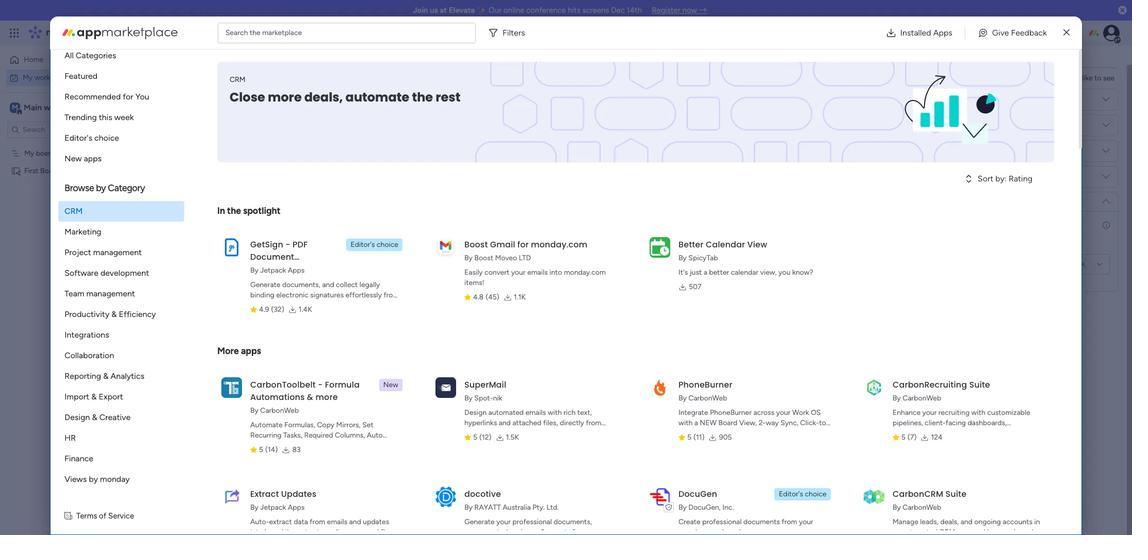 Task type: vqa. For each thing, say whether or not it's contained in the screenshot.


Task type: locate. For each thing, give the bounding box(es) containing it.
search image
[[237, 87, 245, 95]]

recommended for you
[[65, 92, 149, 102]]

1 horizontal spatial with
[[679, 419, 693, 428]]

2 professional from the left
[[703, 518, 742, 527]]

new up the browse
[[65, 154, 82, 164]]

suite up recruiting
[[970, 379, 991, 391]]

2 horizontal spatial work
[[1002, 52, 1023, 64]]

0 horizontal spatial with
[[548, 409, 562, 418]]

customize inside button
[[346, 86, 381, 95]]

recurring
[[250, 432, 282, 440]]

terms of service link
[[76, 511, 134, 523]]

boards inside 'generate documents, and collect legally binding electronic signatures effortlessly from your monday.com boards'
[[310, 302, 332, 310]]

2-
[[759, 419, 766, 428]]

crm left the "powered"
[[940, 529, 956, 536]]

1 vertical spatial work
[[34, 73, 50, 82]]

rating
[[1009, 174, 1033, 184]]

2 horizontal spatial with
[[972, 409, 986, 418]]

deals, inside manage leads, deals, and ongoing accounts in an automated crm powered by monday sale
[[941, 518, 959, 527]]

1 vertical spatial emails
[[526, 409, 546, 418]]

app logo image for docotive
[[436, 487, 456, 508]]

column down status column
[[955, 173, 980, 181]]

by inside the carbonrecruiting suite by carbonweb
[[893, 394, 901, 403]]

my inside button
[[23, 73, 33, 82]]

your inside enhance your recruiting with customizable pipelines, client-facing dashboards, automation & more.
[[923, 409, 937, 418]]

this week /
[[174, 221, 229, 234]]

1 vertical spatial monday
[[100, 475, 130, 485]]

new
[[65, 154, 82, 164], [383, 381, 399, 390]]

week down in
[[195, 221, 219, 234]]

app logo image for carboncrm suite
[[864, 487, 885, 508]]

editor's choice for docugen
[[779, 490, 827, 499]]

by inside boost gmail for monday.com by boost moveo ltd
[[465, 254, 473, 263]]

management up categories
[[104, 27, 160, 39]]

an
[[893, 529, 901, 536]]

1 horizontal spatial work
[[793, 409, 810, 418]]

moveo
[[495, 254, 517, 263]]

the left rest
[[412, 89, 433, 106]]

and up 1.5k
[[499, 419, 511, 428]]

more right close
[[268, 89, 302, 106]]

1 horizontal spatial new
[[383, 381, 399, 390]]

crm for crm
[[65, 207, 83, 216]]

1 horizontal spatial boards
[[723, 529, 745, 536]]

emails down ltd
[[528, 268, 548, 277]]

2 vertical spatial items
[[285, 529, 303, 536]]

board down search in workspace field
[[36, 149, 55, 158]]

monday inside manage leads, deals, and ongoing accounts in an automated crm powered by monday sale
[[997, 529, 1024, 536]]

main content
[[137, 25, 1132, 536]]

a right just
[[704, 268, 708, 277]]

with inside the integrate phoneburner across your work os with a new board view, 2-way sync, click-to- dial, and custom automations.
[[679, 419, 693, 428]]

choice
[[94, 133, 119, 143], [377, 241, 399, 249], [805, 490, 827, 499]]

jacob simon image
[[1104, 25, 1120, 41]]

0 horizontal spatial first
[[24, 167, 38, 175]]

enhance your recruiting with customizable pipelines, client-facing dashboards, automation & more.
[[893, 409, 1031, 438]]

apps for more apps
[[241, 346, 261, 357]]

apps up browse by category
[[84, 154, 102, 164]]

carbontoolbelt
[[250, 379, 316, 391]]

0 vertical spatial automated
[[489, 409, 524, 418]]

0 vertical spatial apps
[[934, 28, 953, 37]]

boards
[[938, 121, 960, 130]]

docugen,
[[689, 504, 721, 513]]

boost up easily
[[475, 254, 494, 263]]

week
[[114, 113, 134, 122], [195, 221, 219, 234], [197, 259, 221, 272]]

by down ongoing
[[988, 529, 996, 536]]

0 horizontal spatial generate
[[250, 281, 281, 290]]

by right views
[[89, 475, 98, 485]]

give feedback button
[[970, 22, 1056, 43]]

1 horizontal spatial editor's choice
[[351, 241, 399, 249]]

boards
[[310, 302, 332, 310], [723, 529, 745, 536]]

productivity & efficiency
[[65, 310, 156, 320]]

a inside the integrate phoneburner across your work os with a new board view, 2-way sync, click-to- dial, and custom automations.
[[695, 419, 699, 428]]

more apps
[[217, 346, 261, 357]]

crm up the search 'image'
[[230, 75, 246, 84]]

- left pdf
[[286, 239, 291, 251]]

editor's choice down trending this week
[[65, 133, 119, 143]]

choice for getsign - pdf document generation and esign collection
[[377, 241, 399, 249]]

by jetpack apps
[[250, 266, 305, 275]]

design automated emails with rich text, hyperlinks and attached files, directly from monday.com
[[465, 409, 602, 438]]

0 horizontal spatial design
[[65, 413, 90, 423]]

1 horizontal spatial deals,
[[941, 518, 959, 527]]

0 vertical spatial deals,
[[305, 89, 343, 106]]

work down home
[[34, 73, 50, 82]]

and left esign
[[300, 264, 316, 276]]

my for my board
[[24, 149, 34, 158]]

documents, inside 'generate documents, and collect legally binding electronic signatures effortlessly from your monday.com boards'
[[282, 281, 321, 290]]

status for status column
[[938, 147, 959, 156]]

working
[[997, 150, 1024, 159]]

1 vertical spatial people
[[869, 128, 891, 137]]

from inside auto-extract data from emails and updates into board items to streamline your workflows
[[310, 518, 325, 527]]

by inside supermail by spot-nik
[[465, 394, 473, 403]]

0 vertical spatial first board
[[655, 150, 690, 159]]

by inside extract updates by jetpack apps
[[250, 504, 259, 513]]

apps image
[[1020, 28, 1030, 38]]

1 vertical spatial for
[[518, 239, 529, 251]]

board inside first board link
[[671, 150, 690, 159]]

better calendar view by spicytab
[[679, 239, 768, 263]]

crm
[[230, 75, 246, 84], [65, 207, 83, 216], [940, 529, 956, 536]]

Search in workspace field
[[22, 124, 86, 136]]

1.1k
[[514, 293, 526, 302]]

emails inside auto-extract data from emails and updates into board items to streamline your workflows
[[327, 518, 348, 527]]

status
[[1009, 128, 1030, 137], [938, 147, 959, 156]]

project management
[[65, 248, 142, 258]]

deals, right the leads,
[[941, 518, 959, 527]]

0 vertical spatial editor's choice
[[65, 133, 119, 143]]

carbonweb up integrate
[[689, 394, 728, 403]]

by left spot- at the bottom of page
[[465, 394, 473, 403]]

hits
[[568, 6, 581, 15]]

management up the development
[[93, 248, 142, 258]]

for up ltd
[[518, 239, 529, 251]]

and up 'signatures'
[[322, 281, 334, 290]]

app logo image
[[221, 237, 242, 258], [650, 237, 671, 258], [436, 237, 456, 258], [221, 378, 242, 398], [436, 378, 456, 398], [650, 378, 671, 398], [864, 378, 885, 398], [221, 487, 242, 508], [436, 487, 456, 508], [650, 487, 671, 508], [864, 487, 885, 508]]

group up title
[[792, 128, 813, 137]]

work inside 'my work' button
[[34, 73, 50, 82]]

1 vertical spatial -
[[318, 379, 323, 391]]

date for date column
[[938, 173, 953, 181]]

a
[[704, 268, 708, 277], [695, 419, 699, 428]]

0 horizontal spatial a
[[695, 419, 699, 428]]

generate up agreements,
[[465, 518, 495, 527]]

generation
[[250, 264, 298, 276]]

by up automate
[[250, 407, 259, 416]]

work
[[83, 27, 102, 39], [34, 73, 50, 82]]

dapulse x slim image
[[1064, 27, 1070, 39]]

import & export
[[65, 392, 123, 402]]

your up client-
[[923, 409, 937, 418]]

my down see plans icon
[[155, 60, 179, 83]]

4.9
[[259, 306, 269, 314]]

the right in
[[227, 205, 241, 217]]

0 vertical spatial to
[[1095, 74, 1102, 83]]

- inside "carbontoolbelt - formula automations & more"
[[318, 379, 323, 391]]

new for new
[[383, 381, 399, 390]]

0 vertical spatial monday
[[46, 27, 81, 39]]

professional down 'inc.' at the bottom right of page
[[703, 518, 742, 527]]

phoneburner up view,
[[710, 409, 752, 418]]

your down the australia
[[497, 518, 511, 527]]

work up all categories
[[83, 27, 102, 39]]

and inside auto-extract data from emails and updates into board items to streamline your workflows
[[349, 518, 361, 527]]

(11)
[[694, 434, 705, 442]]

crm inside crm close more deals, automate the rest
[[230, 75, 246, 84]]

supermail by spot-nik
[[465, 379, 507, 403]]

suite for carbonrecruiting
[[970, 379, 991, 391]]

jetpack inside extract updates by jetpack apps
[[260, 504, 286, 513]]

items inside 'next week / 0 items'
[[237, 262, 255, 271]]

1 horizontal spatial monday
[[100, 475, 130, 485]]

and down tasks,
[[275, 442, 287, 451]]

jetpack down extract
[[260, 504, 286, 513]]

1 professional from the left
[[513, 518, 552, 527]]

None search field
[[152, 83, 249, 99]]

1 vertical spatial items
[[237, 262, 255, 271]]

work for my
[[34, 73, 50, 82]]

1 vertical spatial choice
[[377, 241, 399, 249]]

design inside design automated emails with rich text, hyperlinks and attached files, directly from monday.com
[[465, 409, 487, 418]]

0 horizontal spatial status
[[938, 147, 959, 156]]

1 vertical spatial apps
[[241, 346, 261, 357]]

deals,
[[305, 89, 343, 106], [941, 518, 959, 527]]

my up boards,
[[988, 52, 1000, 64]]

board down extract
[[265, 529, 284, 536]]

0 horizontal spatial work
[[34, 73, 50, 82]]

2 horizontal spatial crm
[[940, 529, 956, 536]]

suite inside the carbonrecruiting suite by carbonweb
[[970, 379, 991, 391]]

boost left the gmail
[[465, 239, 488, 251]]

conference
[[527, 6, 566, 15]]

carbonweb inside the carbonrecruiting suite by carbonweb
[[903, 394, 942, 403]]

suite up manage leads, deals, and ongoing accounts in an automated crm powered by monday sale
[[946, 489, 967, 501]]

for left you
[[123, 92, 133, 102]]

management up productivity & efficiency
[[86, 289, 135, 299]]

terms
[[76, 512, 97, 521]]

status up working on it
[[1009, 128, 1030, 137]]

1 horizontal spatial more
[[316, 392, 338, 404]]

0 horizontal spatial apps
[[84, 154, 102, 164]]

0 horizontal spatial choice
[[94, 133, 119, 143]]

- left formula
[[318, 379, 323, 391]]

professional inside create professional documents from your monday.com boards
[[703, 518, 742, 527]]

automated down nik
[[489, 409, 524, 418]]

1 vertical spatial deals,
[[941, 518, 959, 527]]

register now →
[[652, 6, 707, 15]]

board inside list box
[[40, 167, 59, 175]]

search everything image
[[1045, 28, 1055, 38]]

monday.com inside design automated emails with rich text, hyperlinks and attached files, directly from monday.com
[[465, 430, 506, 438]]

- inside the getsign - pdf document generation and esign collection
[[286, 239, 291, 251]]

first inside first board link
[[655, 150, 669, 159]]

0 vertical spatial emails
[[528, 268, 548, 277]]

& inside "carbontoolbelt - formula automations & more"
[[307, 392, 313, 404]]

board inside auto-extract data from emails and updates into board items to streamline your workflows
[[265, 529, 284, 536]]

0 vertical spatial board
[[36, 149, 55, 158]]

1 horizontal spatial people
[[938, 95, 960, 104]]

from inside 'generate documents, and collect legally binding electronic signatures effortlessly from your monday.com boards'
[[384, 291, 399, 300]]

0 vertical spatial week
[[114, 113, 134, 122]]

0 vertical spatial status
[[1009, 128, 1030, 137]]

apps marketplace image
[[62, 27, 178, 39]]

editor's choice
[[65, 133, 119, 143], [351, 241, 399, 249], [779, 490, 827, 499]]

0 vertical spatial by
[[96, 183, 106, 194]]

marketing
[[65, 227, 101, 237]]

editor's for docugen
[[779, 490, 804, 499]]

&
[[112, 310, 117, 320], [103, 372, 109, 382], [307, 392, 313, 404], [91, 392, 97, 402], [92, 413, 97, 423], [932, 430, 937, 438], [541, 529, 546, 536]]

2 horizontal spatial editor's
[[779, 490, 804, 499]]

effortlessly
[[346, 291, 382, 300]]

& left reports
[[541, 529, 546, 536]]

into down boost gmail for monday.com by boost moveo ltd on the top of page
[[550, 268, 562, 277]]

crm up marketing at the top left of page
[[65, 207, 83, 216]]

suite inside carboncrm suite by carbonweb
[[946, 489, 967, 501]]

0 vertical spatial for
[[123, 92, 133, 102]]

and up the "powered"
[[961, 518, 973, 527]]

1 vertical spatial week
[[195, 221, 219, 234]]

better
[[679, 239, 704, 251]]

editor's up the documents
[[779, 490, 804, 499]]

0 horizontal spatial people
[[869, 128, 891, 137]]

with up the 'dashboards,' on the right bottom
[[972, 409, 986, 418]]

2 vertical spatial monday
[[997, 529, 1024, 536]]

monday
[[46, 27, 81, 39], [100, 475, 130, 485], [997, 529, 1024, 536]]

reporting & analytics
[[65, 372, 144, 382]]

5 left (11)
[[688, 434, 692, 442]]

invite members image
[[997, 28, 1007, 38]]

to inside main content
[[1095, 74, 1102, 83]]

option
[[0, 144, 132, 146]]

phoneburner inside the integrate phoneburner across your work os with a new board view, 2-way sync, click-to- dial, and custom automations.
[[710, 409, 752, 418]]

2 horizontal spatial choice
[[805, 490, 827, 499]]

date column
[[938, 173, 980, 181]]

automated down the leads,
[[903, 529, 938, 536]]

2 jetpack from the top
[[260, 504, 286, 513]]

facing
[[946, 419, 966, 428]]

apps
[[84, 154, 102, 164], [241, 346, 261, 357]]

by inside "better calendar view by spicytab"
[[679, 254, 687, 263]]

1 vertical spatial suite
[[946, 489, 967, 501]]

1 vertical spatial new
[[383, 381, 399, 390]]

2 vertical spatial crm
[[940, 529, 956, 536]]

hide
[[272, 86, 287, 95]]

0 horizontal spatial monday
[[46, 27, 81, 39]]

1 vertical spatial status
[[938, 147, 959, 156]]

from down text,
[[586, 419, 602, 428]]

to inside auto-extract data from emails and updates into board items to streamline your workflows
[[305, 529, 312, 536]]

0 horizontal spatial suite
[[946, 489, 967, 501]]

1 horizontal spatial first board
[[655, 150, 690, 159]]

inbox image
[[974, 28, 985, 38]]

0 vertical spatial work
[[83, 27, 102, 39]]

views
[[65, 475, 87, 485]]

select product image
[[9, 28, 20, 38]]

customize
[[942, 52, 986, 64], [346, 86, 381, 95]]

more inside crm close more deals, automate the rest
[[268, 89, 302, 106]]

with up dial,
[[679, 419, 693, 428]]

apps down updates
[[288, 504, 305, 513]]

0 horizontal spatial to
[[305, 529, 312, 536]]

with inside design automated emails with rich text, hyperlinks and attached files, directly from monday.com
[[548, 409, 562, 418]]

1.5k
[[506, 434, 519, 442]]

generate inside 'generate documents, and collect legally binding electronic signatures effortlessly from your monday.com boards'
[[250, 281, 281, 290]]

workspace image
[[10, 102, 20, 113]]

Filter dashboard by text search field
[[152, 83, 249, 99]]

management for project management
[[93, 248, 142, 258]]

carbonweb
[[689, 394, 728, 403], [903, 394, 942, 403], [260, 407, 299, 416], [903, 504, 942, 513]]

0 horizontal spatial new
[[65, 154, 82, 164]]

customize for customize my work
[[942, 52, 986, 64]]

apps up electronic
[[288, 266, 305, 275]]

1 horizontal spatial work
[[83, 27, 102, 39]]

your down the updates
[[349, 529, 363, 536]]

1 vertical spatial jetpack
[[260, 504, 286, 513]]

1 vertical spatial column
[[955, 173, 980, 181]]

for
[[123, 92, 133, 102], [518, 239, 529, 251]]

2 vertical spatial week
[[197, 259, 221, 272]]

generate up binding
[[250, 281, 281, 290]]

0 vertical spatial column
[[961, 147, 986, 156]]

& up formulas,
[[307, 392, 313, 404]]

this
[[99, 113, 112, 122]]

column right nov
[[961, 147, 986, 156]]

generate inside generate your professional documents, agreements, brochures & reports fro
[[465, 518, 495, 527]]

us
[[430, 6, 438, 15]]

browse
[[65, 183, 94, 194]]

by up the collection
[[250, 266, 259, 275]]

dec
[[611, 6, 625, 15]]

1 horizontal spatial professional
[[703, 518, 742, 527]]

updates
[[363, 518, 389, 527]]

0 vertical spatial a
[[704, 268, 708, 277]]

1 vertical spatial by
[[89, 475, 98, 485]]

0 vertical spatial date
[[939, 128, 955, 137]]

5 for carbonrecruiting suite
[[902, 434, 906, 442]]

by docugen, inc.
[[679, 504, 734, 513]]

1 vertical spatial first
[[24, 167, 38, 175]]

monday.com inside easily convert your emails into monday.com items!
[[564, 268, 606, 277]]

1 vertical spatial into
[[250, 529, 263, 536]]

- for formula
[[318, 379, 323, 391]]

document
[[250, 251, 294, 263]]

carbontoolbelt - formula automations & more
[[250, 379, 360, 404]]

& inside generate your professional documents, agreements, brochures & reports fro
[[541, 529, 546, 536]]

1 vertical spatial a
[[695, 419, 699, 428]]

& down client-
[[932, 430, 937, 438]]

my down search in workspace field
[[24, 149, 34, 158]]

my down home
[[23, 73, 33, 82]]

powered
[[957, 529, 986, 536]]

editor's for getsign - pdf document generation and esign collection
[[351, 241, 375, 249]]

design
[[465, 409, 487, 418], [65, 413, 90, 423]]

editor's down trending
[[65, 133, 92, 143]]

week left 0
[[197, 259, 221, 272]]

documents, inside generate your professional documents, agreements, brochures & reports fro
[[554, 518, 592, 527]]

main content containing overdue /
[[137, 25, 1132, 536]]

by up easily
[[465, 254, 473, 263]]

shareable board image
[[11, 166, 21, 176]]

new for new apps
[[65, 154, 82, 164]]

with inside enhance your recruiting with customizable pipelines, client-facing dashboards, automation & more.
[[972, 409, 986, 418]]

4.8 (45)
[[473, 293, 500, 302]]

featured
[[65, 71, 98, 81]]

by up enhance
[[893, 394, 901, 403]]

2 vertical spatial by
[[988, 529, 996, 536]]

tasks,
[[283, 432, 303, 440]]

2 vertical spatial editor's choice
[[779, 490, 827, 499]]

crm close more deals, automate the rest
[[230, 75, 461, 106]]

work for monday
[[83, 27, 102, 39]]

1 horizontal spatial -
[[318, 379, 323, 391]]

boards down 'inc.' at the bottom right of page
[[723, 529, 745, 536]]

carbonweb inside carboncrm suite by carbonweb
[[903, 504, 942, 513]]

1 vertical spatial automated
[[903, 529, 938, 536]]

0 vertical spatial group
[[792, 128, 813, 137]]

by up it's
[[679, 254, 687, 263]]

phoneburner up integrate
[[679, 379, 733, 391]]

editor's choice up legally
[[351, 241, 399, 249]]

new right formula
[[383, 381, 399, 390]]

apps right installed
[[934, 28, 953, 37]]

1 vertical spatial customize
[[346, 86, 381, 95]]

0 vertical spatial suite
[[970, 379, 991, 391]]

more down formula
[[316, 392, 338, 404]]

collaboration
[[65, 351, 114, 361]]

emails
[[528, 268, 548, 277], [526, 409, 546, 418], [327, 518, 348, 527]]

from right effortlessly
[[384, 291, 399, 300]]

app logo image for boost gmail for monday.com
[[436, 237, 456, 258]]

1 vertical spatial editor's
[[351, 241, 375, 249]]

week right this
[[114, 113, 134, 122]]

1 vertical spatial boards
[[723, 529, 745, 536]]

deals, right hide
[[305, 89, 343, 106]]

your up sync,
[[777, 409, 791, 418]]

app logo image for supermail
[[436, 378, 456, 398]]

carbonweb inside phoneburner by carbonweb
[[689, 394, 728, 403]]

date up 19 nov
[[939, 128, 955, 137]]

monday up service
[[100, 475, 130, 485]]

design up hyperlinks
[[465, 409, 487, 418]]

2 vertical spatial emails
[[327, 518, 348, 527]]

1 horizontal spatial apps
[[241, 346, 261, 357]]

items right 0
[[237, 262, 255, 271]]

1 horizontal spatial crm
[[230, 75, 246, 84]]

customize for customize
[[346, 86, 381, 95]]

by up integrate
[[679, 394, 687, 403]]

enhance
[[893, 409, 921, 418]]

date
[[939, 128, 955, 137], [938, 173, 953, 181]]

list box
[[0, 143, 132, 319]]

from up streamline on the bottom
[[310, 518, 325, 527]]

you
[[136, 92, 149, 102]]

1 vertical spatial date
[[938, 173, 953, 181]]

0 horizontal spatial customize
[[346, 86, 381, 95]]

design for design & creative
[[65, 413, 90, 423]]

design for design automated emails with rich text, hyperlinks and attached files, directly from monday.com
[[465, 409, 487, 418]]

1 vertical spatial more
[[316, 392, 338, 404]]

1 horizontal spatial automated
[[903, 529, 938, 536]]

monday down accounts
[[997, 529, 1024, 536]]

and inside design automated emails with rich text, hyperlinks and attached files, directly from monday.com
[[499, 419, 511, 428]]

and inside automate formulas, copy mirrors, set recurring tasks, required columns, auto assign, and more!
[[275, 442, 287, 451]]

copy
[[317, 421, 335, 430]]

from inside design automated emails with rich text, hyperlinks and attached files, directly from monday.com
[[586, 419, 602, 428]]

into inside auto-extract data from emails and updates into board items to streamline your workflows
[[250, 529, 263, 536]]

your down binding
[[250, 302, 265, 310]]

files,
[[544, 419, 558, 428]]

work inside main content
[[1002, 52, 1023, 64]]

to right like
[[1095, 74, 1102, 83]]

column for status column
[[961, 147, 986, 156]]

your inside create professional documents from your monday.com boards
[[799, 518, 814, 527]]

installed
[[901, 28, 932, 37]]

sync,
[[781, 419, 799, 428]]

emails inside easily convert your emails into monday.com items!
[[528, 268, 548, 277]]

extract updates by jetpack apps
[[250, 489, 317, 513]]

and inside manage leads, deals, and ongoing accounts in an automated crm powered by monday sale
[[961, 518, 973, 527]]

search the marketplace
[[226, 28, 302, 37]]

1 image
[[982, 21, 991, 33]]

week for this
[[195, 221, 219, 234]]

professional up brochures
[[513, 518, 552, 527]]

the inside main content
[[959, 74, 969, 83]]

0 vertical spatial -
[[286, 239, 291, 251]]

getsign
[[250, 239, 283, 251]]

with for supermail
[[548, 409, 562, 418]]

by inside phoneburner by carbonweb
[[679, 394, 687, 403]]

by inside carboncrm suite by carbonweb
[[893, 504, 901, 513]]

deals, inside crm close more deals, automate the rest
[[305, 89, 343, 106]]

1 vertical spatial first board
[[24, 167, 59, 175]]

5 (7)
[[902, 434, 917, 442]]

2 vertical spatial choice
[[805, 490, 827, 499]]



Task type: describe. For each thing, give the bounding box(es) containing it.
your inside 'generate documents, and collect legally binding electronic signatures effortlessly from your monday.com boards'
[[250, 302, 265, 310]]

screens
[[583, 6, 610, 15]]

for inside boost gmail for monday.com by boost moveo ltd
[[518, 239, 529, 251]]

leads,
[[921, 518, 939, 527]]

monday.com inside 'generate documents, and collect legally binding electronic signatures effortlessly from your monday.com boards'
[[267, 302, 308, 310]]

streamline
[[314, 529, 347, 536]]

docugen
[[679, 489, 718, 501]]

monday.com inside create professional documents from your monday.com boards
[[679, 529, 721, 536]]

create
[[679, 518, 701, 527]]

1.4k
[[299, 306, 312, 314]]

boost gmail for monday.com by boost moveo ltd
[[465, 239, 588, 263]]

binding
[[250, 291, 275, 300]]

5 (11)
[[688, 434, 705, 442]]

formulas,
[[285, 421, 315, 430]]

choose the boards, columns and people you'd like to see
[[932, 74, 1115, 83]]

group for group title
[[776, 151, 795, 159]]

by up create
[[679, 504, 687, 513]]

help image
[[1068, 28, 1078, 38]]

agreements,
[[465, 529, 505, 536]]

data
[[294, 518, 308, 527]]

83
[[292, 446, 301, 455]]

1 vertical spatial boost
[[475, 254, 494, 263]]

work inside the integrate phoneburner across your work os with a new board view, 2-way sync, click-to- dial, and custom automations.
[[793, 409, 810, 418]]

assign,
[[250, 442, 274, 451]]

& inside enhance your recruiting with customizable pipelines, client-facing dashboards, automation & more.
[[932, 430, 937, 438]]

to-
[[820, 419, 830, 428]]

status column
[[938, 147, 986, 156]]

today /
[[174, 184, 213, 197]]

notifications image
[[952, 28, 962, 38]]

your inside generate your professional documents, agreements, brochures & reports fro
[[497, 518, 511, 527]]

all categories
[[65, 51, 116, 60]]

integrate
[[679, 409, 709, 418]]

suite for carboncrm
[[946, 489, 967, 501]]

convert
[[485, 268, 510, 277]]

list box containing my board
[[0, 143, 132, 319]]

manage leads, deals, and ongoing accounts in an automated crm powered by monday sale
[[893, 518, 1041, 536]]

week for next
[[197, 259, 221, 272]]

hyperlinks
[[465, 419, 497, 428]]

register
[[652, 6, 681, 15]]

sort
[[978, 174, 994, 184]]

0
[[231, 262, 235, 271]]

pipelines,
[[893, 419, 924, 428]]

gmail
[[490, 239, 516, 251]]

/ left 0
[[224, 259, 228, 272]]

better
[[710, 268, 730, 277]]

marketplace
[[262, 28, 302, 37]]

my for my work
[[155, 60, 179, 83]]

set
[[363, 421, 374, 430]]

documents
[[744, 518, 780, 527]]

join
[[413, 6, 428, 15]]

workspace selection element
[[10, 101, 86, 115]]

the for boards,
[[959, 74, 969, 83]]

elevate
[[449, 6, 475, 15]]

views by monday
[[65, 475, 130, 485]]

group for group
[[792, 128, 813, 137]]

apps inside "button"
[[934, 28, 953, 37]]

docotive by rayatt australia pty. ltd.
[[465, 489, 559, 513]]

app logo image for carbonrecruiting suite
[[864, 378, 885, 398]]

your inside the integrate phoneburner across your work os with a new board view, 2-way sync, click-to- dial, and custom automations.
[[777, 409, 791, 418]]

you
[[779, 268, 791, 277]]

carboncrm suite by carbonweb
[[893, 489, 967, 513]]

and inside main content
[[1026, 74, 1038, 83]]

date for date
[[939, 128, 955, 137]]

0 vertical spatial choice
[[94, 133, 119, 143]]

apps inside extract updates by jetpack apps
[[288, 504, 305, 513]]

your inside auto-extract data from emails and updates into board items to streamline your workflows
[[349, 529, 363, 536]]

at
[[440, 6, 447, 15]]

updates
[[281, 489, 317, 501]]

supermail
[[465, 379, 507, 391]]

generate for generate documents, and collect legally binding electronic signatures effortlessly from your monday.com boards
[[250, 281, 281, 290]]

automation
[[893, 430, 930, 438]]

automations
[[250, 392, 305, 404]]

see plans image
[[171, 27, 181, 39]]

overdue /
[[174, 129, 224, 141]]

and inside the getsign - pdf document generation and esign collection
[[300, 264, 316, 276]]

auto
[[367, 432, 383, 440]]

nov
[[945, 150, 957, 158]]

boards,
[[971, 74, 995, 83]]

5 for supermail
[[473, 434, 478, 442]]

automated inside design automated emails with rich text, hyperlinks and attached files, directly from monday.com
[[489, 409, 524, 418]]

507
[[689, 283, 702, 292]]

the for marketplace
[[250, 28, 261, 37]]

5 for phoneburner
[[688, 434, 692, 442]]

main
[[24, 102, 42, 112]]

generate for generate your professional documents, agreements, brochures & reports fro
[[465, 518, 495, 527]]

first inside list box
[[24, 167, 38, 175]]

editor's choice for getsign - pdf document generation and esign collection
[[351, 241, 399, 249]]

generate your professional documents, agreements, brochures & reports fro
[[465, 518, 592, 536]]

(45)
[[486, 293, 500, 302]]

your inside easily convert your emails into monday.com items!
[[512, 268, 526, 277]]

recommended
[[65, 92, 121, 102]]

filters
[[503, 28, 525, 37]]

boards inside create professional documents from your monday.com boards
[[723, 529, 745, 536]]

the inside crm close more deals, automate the rest
[[412, 89, 433, 106]]

our
[[489, 6, 502, 15]]

close
[[230, 89, 265, 106]]

terms of service
[[76, 512, 134, 521]]

it's
[[679, 268, 688, 277]]

5 left (14)
[[259, 446, 263, 455]]

by for browse
[[96, 183, 106, 194]]

nik
[[493, 394, 503, 403]]

4.9 (32)
[[259, 306, 284, 314]]

board inside the integrate phoneburner across your work os with a new board view, 2-way sync, click-to- dial, and custom automations.
[[719, 419, 738, 428]]

feedback
[[1012, 28, 1048, 37]]

dial,
[[679, 430, 692, 438]]

export
[[99, 392, 123, 402]]

collection
[[250, 276, 293, 288]]

finance
[[65, 454, 93, 464]]

/ right the today on the top left
[[206, 184, 210, 197]]

- for pdf
[[286, 239, 291, 251]]

the for spotlight
[[227, 205, 241, 217]]

crm for crm close more deals, automate the rest
[[230, 75, 246, 84]]

and inside the integrate phoneburner across your work os with a new board view, 2-way sync, click-to- dial, and custom automations.
[[694, 430, 706, 438]]

it's just a better calendar view, you know?
[[679, 268, 814, 277]]

getsign - pdf document generation and esign collection
[[250, 239, 342, 288]]

by inside docotive by rayatt australia pty. ltd.
[[465, 504, 473, 513]]

browse by category
[[65, 183, 145, 194]]

automated inside manage leads, deals, and ongoing accounts in an automated crm powered by monday sale
[[903, 529, 938, 536]]

view,
[[740, 419, 757, 428]]

(32)
[[271, 306, 284, 314]]

legally
[[360, 281, 380, 290]]

crm inside manage leads, deals, and ongoing accounts in an automated crm powered by monday sale
[[940, 529, 956, 536]]

banner logo image
[[854, 62, 1042, 163]]

integrate phoneburner across your work os with a new board view, 2-way sync, click-to- dial, and custom automations.
[[679, 409, 830, 438]]

0 vertical spatial management
[[104, 27, 160, 39]]

& left export
[[91, 392, 97, 402]]

import
[[65, 392, 89, 402]]

and inside 'generate documents, and collect legally binding electronic signatures effortlessly from your monday.com boards'
[[322, 281, 334, 290]]

group title
[[776, 151, 810, 159]]

pty.
[[533, 504, 545, 513]]

choose
[[932, 74, 957, 83]]

& left efficiency
[[112, 310, 117, 320]]

app logo image for better calendar view
[[650, 237, 671, 258]]

v2 info image
[[1103, 220, 1111, 231]]

choice for docugen
[[805, 490, 827, 499]]

columns,
[[335, 432, 365, 440]]

from inside create professional documents from your monday.com boards
[[782, 518, 798, 527]]

creative
[[99, 413, 131, 423]]

by inside manage leads, deals, and ongoing accounts in an automated crm powered by monday sale
[[988, 529, 996, 536]]

management for team management
[[86, 289, 135, 299]]

0 horizontal spatial editor's choice
[[65, 133, 119, 143]]

filters button
[[484, 22, 534, 43]]

emails inside design automated emails with rich text, hyperlinks and attached files, directly from monday.com
[[526, 409, 546, 418]]

monday work management
[[46, 27, 160, 39]]

service
[[108, 512, 134, 521]]

first board inside main content
[[655, 150, 690, 159]]

first board group
[[938, 240, 1111, 275]]

0 vertical spatial editor's
[[65, 133, 92, 143]]

1 jetpack from the top
[[260, 266, 286, 275]]

0 horizontal spatial work
[[183, 60, 224, 83]]

custom
[[707, 430, 732, 438]]

first board link
[[654, 145, 749, 164]]

board inside list box
[[36, 149, 55, 158]]

& up export
[[103, 372, 109, 382]]

1 vertical spatial apps
[[288, 266, 305, 275]]

installed apps button
[[878, 22, 961, 43]]

0 vertical spatial items
[[307, 86, 325, 95]]

with for carbonrecruiting
[[972, 409, 986, 418]]

0 vertical spatial boost
[[465, 239, 488, 251]]

more inside "carbontoolbelt - formula automations & more"
[[316, 392, 338, 404]]

0 horizontal spatial for
[[123, 92, 133, 102]]

0 vertical spatial phoneburner
[[679, 379, 733, 391]]

items inside auto-extract data from emails and updates into board items to streamline your workflows
[[285, 529, 303, 536]]

1 horizontal spatial a
[[704, 268, 708, 277]]

terms of use image
[[65, 511, 72, 523]]

first board inside list box
[[24, 167, 59, 175]]

my for my work
[[23, 73, 33, 82]]

/ right overdue
[[216, 129, 221, 141]]

column for date column
[[955, 173, 980, 181]]

status for status
[[1009, 128, 1030, 137]]

into inside easily convert your emails into monday.com items!
[[550, 268, 562, 277]]

app logo image for extract updates
[[221, 487, 242, 508]]

overdue
[[174, 129, 214, 141]]

monday.com inside boost gmail for monday.com by boost moveo ltd
[[531, 239, 588, 251]]

app logo image for phoneburner
[[650, 378, 671, 398]]

professional inside generate your professional documents, agreements, brochures & reports fro
[[513, 518, 552, 527]]

across
[[754, 409, 775, 418]]

5 (14)
[[259, 446, 278, 455]]

4.8
[[473, 293, 484, 302]]

& left creative
[[92, 413, 97, 423]]

/ down in
[[222, 221, 227, 234]]

required
[[304, 432, 333, 440]]

apps for new apps
[[84, 154, 102, 164]]

collect
[[336, 281, 358, 290]]

join us at elevate ✨ our online conference hits screens dec 14th
[[413, 6, 642, 15]]

carbonweb down automations
[[260, 407, 299, 416]]

by for views
[[89, 475, 98, 485]]



